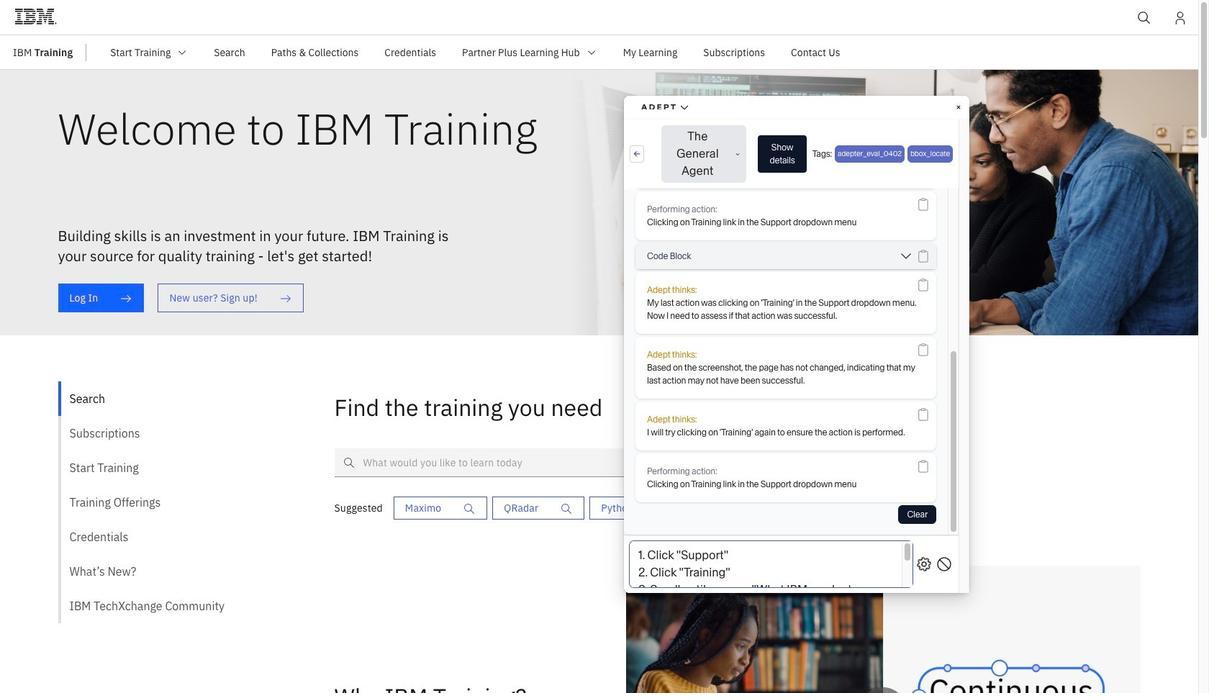 Task type: locate. For each thing, give the bounding box(es) containing it.
ibm platform name element
[[0, 0, 1199, 41], [0, 35, 1199, 70], [97, 35, 1199, 69]]

partner plus learning hub image
[[586, 46, 597, 58]]

What would you like to learn today search field
[[334, 449, 892, 477]]

What would you like to learn today text field
[[334, 449, 892, 477]]



Task type: vqa. For each thing, say whether or not it's contained in the screenshot.
Open Cookie Preferences Modal section
no



Task type: describe. For each thing, give the bounding box(es) containing it.
notifications image
[[1174, 11, 1188, 25]]

search image
[[1138, 11, 1152, 25]]

start training image
[[177, 46, 188, 58]]



